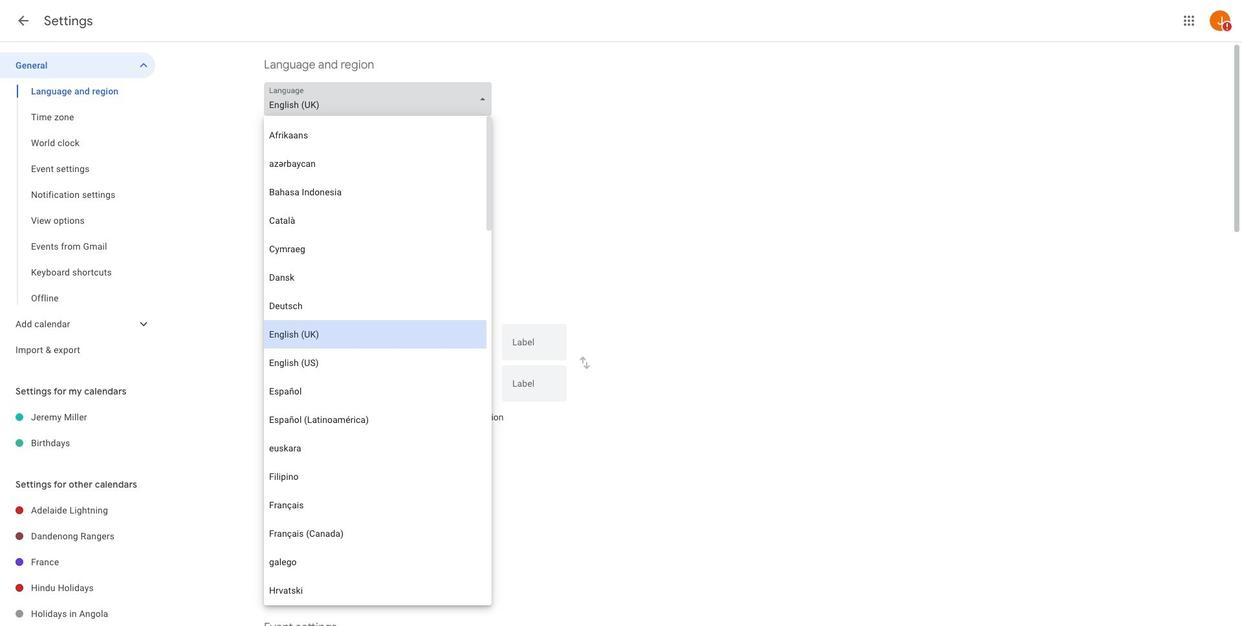 Task type: vqa. For each thing, say whether or not it's contained in the screenshot.
heading
yes



Task type: locate. For each thing, give the bounding box(es) containing it.
2 tree from the top
[[0, 404, 155, 456]]

Label for secondary time zone. text field
[[512, 379, 556, 397]]

heading
[[44, 13, 93, 29]]

english (us)‎ option
[[264, 349, 486, 377]]

català option
[[264, 206, 486, 235]]

español option
[[264, 377, 486, 406]]

france tree item
[[0, 549, 155, 575]]

hindu holidays tree item
[[0, 575, 155, 601]]

Label for primary time zone. text field
[[512, 338, 556, 356]]

3 tree from the top
[[0, 497, 155, 626]]

filipino option
[[264, 463, 486, 491]]

group
[[0, 78, 155, 311]]

azərbaycan option
[[264, 149, 486, 178]]

tree
[[0, 52, 155, 363], [0, 404, 155, 456], [0, 497, 155, 626]]

1 vertical spatial tree
[[0, 404, 155, 456]]

adelaide lightning tree item
[[0, 497, 155, 523]]

dandenong rangers tree item
[[0, 523, 155, 549]]

2 vertical spatial tree
[[0, 497, 155, 626]]

english (uk)‎ option
[[264, 320, 486, 349]]

jeremy miller tree item
[[0, 404, 155, 430]]

None field
[[264, 82, 497, 116]]

0 vertical spatial tree
[[0, 52, 155, 363]]

birthdays tree item
[[0, 430, 155, 456]]



Task type: describe. For each thing, give the bounding box(es) containing it.
general tree item
[[0, 52, 155, 78]]

go back image
[[16, 13, 31, 28]]

holidays in angola tree item
[[0, 601, 155, 626]]

español (latinoamérica)‎ option
[[264, 406, 486, 434]]

deutsch option
[[264, 292, 486, 320]]

cymraeg option
[[264, 235, 486, 263]]

hrvatski option
[[264, 576, 486, 605]]

bahasa indonesia option
[[264, 178, 486, 206]]

afrikaans option
[[264, 121, 486, 149]]

euskara option
[[264, 434, 486, 463]]

isizulu option
[[264, 605, 486, 626]]

français (canada)‎ option
[[264, 519, 486, 548]]

français option
[[264, 491, 486, 519]]

1 tree from the top
[[0, 52, 155, 363]]

galego option
[[264, 548, 486, 576]]

language list box
[[264, 116, 486, 626]]

dansk option
[[264, 263, 486, 292]]



